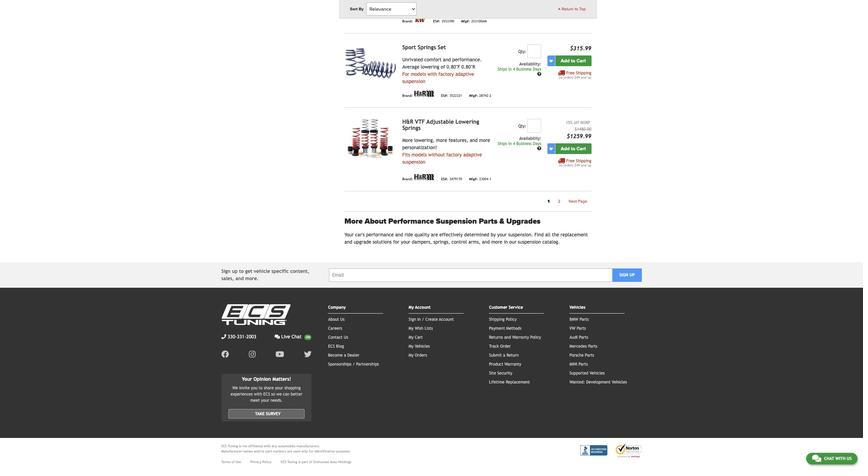 Task type: describe. For each thing, give the bounding box(es) containing it.
ships for sport springs set
[[498, 67, 507, 72]]

to down $1259.99 at right
[[571, 146, 575, 152]]

1 horizontal spatial part
[[302, 460, 308, 464]]

effectively
[[440, 232, 463, 238]]

adaptive inside more lowering, more features, and more personalization! fits models without factory adaptive suspension
[[463, 152, 482, 158]]

suspension inside more lowering, more features, and more personalization! fits models without factory adaptive suspension
[[402, 159, 425, 165]]

security
[[497, 371, 512, 376]]

and right the arms,
[[482, 239, 490, 245]]

add to cart button for h&r vtf adjustable lowering springs
[[555, 143, 591, 154]]

experiences
[[231, 392, 253, 397]]

$49 for h&r vtf adjustable lowering springs
[[575, 163, 580, 167]]

sign for sign in / create account
[[409, 317, 416, 322]]

methods
[[506, 326, 522, 331]]

upgrade
[[354, 239, 371, 245]]

0 horizontal spatial more
[[436, 138, 447, 143]]

parts for audi parts
[[579, 335, 588, 340]]

business for h&r vtf adjustable lowering springs
[[516, 141, 532, 146]]

return to top
[[561, 7, 586, 11]]

audi parts link
[[570, 335, 588, 340]]

with right comments image
[[836, 456, 846, 461]]

part inside ecs tuning is not affiliated with any automobile manufacturers. manufacturer names and/or part numbers are used only for identification purposes.
[[266, 449, 272, 453]]

manufacturers.
[[297, 444, 320, 448]]

your for your car's performance and ride quality are effectively determined by your suspension. find all the replacement and upgrade solutions for your dampers, springs, control arms, and more in our suspension catalog.
[[344, 232, 354, 238]]

lifetime replacement
[[489, 380, 530, 385]]

h&r
[[402, 119, 413, 125]]

0 horizontal spatial /
[[353, 362, 355, 367]]

bmw
[[570, 317, 578, 322]]

privacy policy
[[250, 460, 272, 464]]

my for my orders
[[409, 353, 414, 358]]

vtf
[[415, 119, 425, 125]]

for
[[402, 71, 409, 77]]

parts left &
[[479, 217, 498, 226]]

ecs inside we invite you to share your shopping experiences with ecs so we can better meet your needs.
[[263, 392, 270, 397]]

on for h&r vtf adjustable lowering springs
[[559, 163, 563, 167]]

return inside return to top link
[[562, 7, 574, 11]]

ecs tuning image
[[221, 304, 290, 325]]

my account
[[409, 305, 431, 310]]

facebook logo image
[[221, 351, 229, 358]]

use
[[236, 460, 241, 464]]

question circle image
[[537, 72, 541, 76]]

with inside unrivaled comfort and performance. average lowering of 0.80"f 0.80"r for models with factory adaptive suspension
[[428, 71, 437, 77]]

3553390
[[442, 19, 454, 23]]

and down $315.99
[[581, 75, 587, 79]]

invite
[[239, 386, 250, 390]]

models inside more lowering, more features, and more personalization! fits models without factory adaptive suspension
[[412, 152, 427, 158]]

0 horizontal spatial 1
[[490, 177, 491, 181]]

audi parts
[[570, 335, 588, 340]]

orders for h&r vtf adjustable lowering springs
[[564, 163, 574, 167]]

parts for mercedes parts
[[588, 344, 597, 349]]

control
[[452, 239, 467, 245]]

on for sport springs set
[[559, 75, 563, 79]]

free shipping on orders $49 and up for h&r vtf adjustable lowering springs
[[559, 159, 591, 167]]

audi
[[570, 335, 578, 340]]

features,
[[449, 138, 468, 143]]

we
[[276, 392, 282, 397]]

my for my vehicles
[[409, 344, 414, 349]]

add for sport springs set
[[561, 58, 570, 64]]

my wish lists
[[409, 326, 433, 331]]

business for sport springs set
[[516, 67, 532, 72]]

330-331-2003 link
[[221, 333, 256, 341]]

your for your opinion matters!
[[242, 376, 252, 382]]

cart for h&r vtf adjustable lowering springs
[[577, 146, 586, 152]]

vehicles up bmw parts
[[570, 305, 586, 310]]

0 vertical spatial springs
[[418, 44, 436, 51]]

sign up
[[620, 273, 635, 278]]

in for h&r vtf adjustable lowering springs
[[508, 141, 512, 146]]

sponsorships / partnerships link
[[328, 362, 379, 367]]

suspension.
[[508, 232, 533, 238]]

for inside ecs tuning is not affiliated with any automobile manufacturers. manufacturer names and/or part numbers are used only for identification purposes.
[[309, 449, 313, 453]]

share
[[264, 386, 274, 390]]

site security
[[489, 371, 512, 376]]

sign up button
[[613, 268, 642, 282]]

$315.99
[[570, 45, 591, 52]]

question circle image
[[537, 146, 541, 150]]

product warranty
[[489, 362, 521, 367]]

can
[[283, 392, 290, 397]]

adaptive inside unrivaled comfort and performance. average lowering of 0.80"f 0.80"r for models with factory adaptive suspension
[[455, 71, 474, 77]]

partnerships
[[356, 362, 379, 367]]

2 vertical spatial us
[[847, 456, 852, 461]]

vw parts
[[570, 326, 586, 331]]

contact us
[[328, 335, 348, 340]]

porsche
[[570, 353, 584, 358]]

ecs tuning is not affiliated with any automobile manufacturers. manufacturer names and/or part numbers are used only for identification purposes.
[[221, 444, 351, 453]]

identification
[[314, 449, 335, 453]]

matters!
[[272, 376, 291, 382]]

and left upgrade
[[344, 239, 352, 245]]

2 inside paginated product list navigation navigation
[[558, 199, 560, 204]]

our
[[509, 239, 516, 245]]

1 horizontal spatial about
[[365, 217, 386, 226]]

take
[[255, 411, 265, 416]]

with inside ecs tuning is not affiliated with any automobile manufacturers. manufacturer names and/or part numbers are used only for identification purposes.
[[264, 444, 271, 448]]

careers link
[[328, 326, 342, 331]]

parts for bmw parts
[[580, 317, 589, 322]]

h&r vtf adjustable lowering springs link
[[402, 119, 479, 131]]

in
[[417, 317, 421, 322]]

and inside more lowering, more features, and more personalization! fits models without factory adaptive suspension
[[470, 138, 478, 143]]

next page link
[[565, 197, 591, 206]]

factory inside unrivaled comfort and performance. average lowering of 0.80"f 0.80"r for models with factory adaptive suspension
[[439, 71, 454, 77]]

customer service
[[489, 305, 523, 310]]

availability: for sport springs set
[[519, 62, 541, 67]]

service
[[509, 305, 523, 310]]

models inside unrivaled comfort and performance. average lowering of 0.80"f 0.80"r for models with factory adaptive suspension
[[411, 71, 426, 77]]

1 vertical spatial policy
[[530, 335, 541, 340]]

to down $315.99
[[571, 58, 575, 64]]

specific
[[272, 269, 289, 274]]

dealer
[[347, 353, 359, 358]]

sport
[[402, 44, 416, 51]]

is for not
[[239, 444, 241, 448]]

ecs for ecs blog
[[328, 344, 335, 349]]

0 vertical spatial warranty
[[512, 335, 529, 340]]

mercedes parts link
[[570, 344, 597, 349]]

my orders
[[409, 353, 427, 358]]

1 horizontal spatial chat
[[824, 456, 834, 461]]

vehicles up wanted: development vehicles
[[590, 371, 605, 376]]

2003
[[246, 334, 256, 340]]

to left top
[[575, 7, 578, 11]]

next page
[[569, 199, 587, 204]]

sport springs set link
[[402, 44, 446, 51]]

more for more lowering, more features, and more personalization! fits models without factory adaptive suspension
[[402, 138, 413, 143]]

1 inside 1 "link"
[[548, 199, 550, 204]]

4 for sport springs set
[[513, 67, 515, 72]]

and inside sign up to get vehicle specific content, sales, and more.
[[236, 276, 244, 281]]

twitter logo image
[[304, 351, 312, 358]]

0 vertical spatial mfg#:
[[461, 19, 470, 23]]

and left ride
[[395, 232, 403, 238]]

in inside your car's performance and ride quality are effectively determined by your suspension. find all the replacement and upgrade solutions for your dampers, springs, control arms, and more in our suspension catalog.
[[504, 239, 508, 245]]

0 horizontal spatial return
[[507, 353, 519, 358]]

lowering
[[456, 119, 479, 125]]

performance.
[[452, 57, 482, 62]]

my cart
[[409, 335, 423, 340]]

your up we
[[275, 386, 283, 390]]

policy for shipping policy
[[506, 317, 517, 322]]

supported
[[570, 371, 588, 376]]

sort by
[[350, 7, 364, 11]]

more for more about performance suspension parts & upgrades
[[344, 217, 363, 226]]

average
[[402, 64, 419, 70]]

kw suspension - corporate logo image
[[414, 19, 426, 22]]

1 brand: from the top
[[402, 19, 413, 23]]

off
[[574, 120, 579, 125]]

lifetime
[[489, 380, 505, 385]]

brand: for sport
[[402, 94, 413, 97]]

days for sport springs set
[[533, 67, 541, 72]]

without
[[428, 152, 445, 158]]

submit a return link
[[489, 353, 519, 358]]

any
[[272, 444, 277, 448]]

sign for sign up
[[620, 273, 628, 278]]

suspension inside unrivaled comfort and performance. average lowering of 0.80"f 0.80"r for models with factory adaptive suspension
[[402, 79, 425, 84]]

my vehicles
[[409, 344, 430, 349]]

mini parts
[[570, 362, 588, 367]]

more lowering, more features, and more personalization! fits models without factory adaptive suspension
[[402, 138, 490, 165]]

tuning for not
[[228, 444, 238, 448]]

so
[[271, 392, 275, 397]]

ecs tuning is part of enthusiast auto holdings
[[281, 460, 351, 464]]

shopping
[[284, 386, 301, 390]]

phone image
[[221, 334, 226, 339]]

es#: for adjustable
[[441, 177, 448, 181]]

1 horizontal spatial of
[[309, 460, 312, 464]]

qty: for h&r vtf adjustable lowering springs
[[518, 124, 526, 129]]

add to cart for h&r vtf adjustable lowering springs
[[561, 146, 586, 152]]

2 vertical spatial shipping
[[489, 317, 505, 322]]

next
[[569, 199, 577, 204]]

0 vertical spatial account
[[415, 305, 431, 310]]

returns
[[489, 335, 503, 340]]

3522321
[[450, 94, 462, 97]]

cart for sport springs set
[[577, 58, 586, 64]]

your down ride
[[401, 239, 410, 245]]

and inside unrivaled comfort and performance. average lowering of 0.80"f 0.80"r for models with factory adaptive suspension
[[443, 57, 451, 62]]

ships in 4 business days for h&r vtf adjustable lowering springs
[[498, 141, 541, 146]]

the
[[552, 232, 559, 238]]

parts for porsche parts
[[585, 353, 594, 358]]

orders
[[415, 353, 427, 358]]

ecs for ecs tuning is not affiliated with any automobile manufacturers. manufacturer names and/or part numbers are used only for identification purposes.
[[221, 444, 227, 448]]



Task type: locate. For each thing, give the bounding box(es) containing it.
take survey
[[255, 411, 281, 416]]

days up question circle icon
[[533, 67, 541, 72]]

ships in 4 business days
[[498, 67, 541, 72], [498, 141, 541, 146]]

us up careers
[[340, 317, 345, 322]]

ecs for ecs tuning is part of enthusiast auto holdings
[[281, 460, 286, 464]]

you
[[251, 386, 257, 390]]

ride
[[405, 232, 413, 238]]

1 vertical spatial add
[[561, 146, 570, 152]]

availability: up question circle icon
[[519, 62, 541, 67]]

shipping
[[576, 71, 591, 75], [576, 159, 591, 163], [489, 317, 505, 322]]

0 horizontal spatial policy
[[262, 460, 272, 464]]

are inside your car's performance and ride quality are effectively determined by your suspension. find all the replacement and upgrade solutions for your dampers, springs, control arms, and more in our suspension catalog.
[[431, 232, 438, 238]]

privacy policy link
[[250, 459, 272, 465]]

policy for privacy policy
[[262, 460, 272, 464]]

adaptive down 0.80"r
[[455, 71, 474, 77]]

availability:
[[519, 62, 541, 67], [519, 136, 541, 141]]

4 my from the top
[[409, 344, 414, 349]]

add to cart button for sport springs set
[[555, 56, 591, 66]]

0 vertical spatial business
[[516, 67, 532, 72]]

0.80"r
[[462, 64, 475, 70]]

shipping for h&r vtf adjustable lowering springs
[[576, 159, 591, 163]]

1 vertical spatial account
[[439, 317, 454, 322]]

your car's performance and ride quality are effectively determined by your suspension. find all the replacement and upgrade solutions for your dampers, springs, control arms, and more in our suspension catalog.
[[344, 232, 588, 245]]

automobile
[[278, 444, 295, 448]]

4 for h&r vtf adjustable lowering springs
[[513, 141, 515, 146]]

your opinion matters!
[[242, 376, 291, 382]]

0 vertical spatial chat
[[292, 334, 302, 340]]

all
[[545, 232, 551, 238]]

suspension down for
[[402, 79, 425, 84]]

23004-
[[479, 177, 490, 181]]

1 vertical spatial part
[[302, 460, 308, 464]]

es#3479170 - 23004-1  - h&r vtf adjustable lowering springs - more lowering, more features, and more personalization! - h&r - audi image
[[344, 119, 397, 158]]

account right create
[[439, 317, 454, 322]]

ecs up manufacturer
[[221, 444, 227, 448]]

0 vertical spatial es#:
[[433, 19, 440, 23]]

0 horizontal spatial is
[[239, 444, 241, 448]]

springs up comfort on the top of page
[[418, 44, 436, 51]]

blog
[[336, 344, 344, 349]]

0 horizontal spatial of
[[231, 460, 235, 464]]

1 vertical spatial mfg#:
[[469, 94, 478, 97]]

1 vertical spatial us
[[344, 335, 348, 340]]

orders down $1259.99 at right
[[564, 163, 574, 167]]

sign inside sign up to get vehicle specific content, sales, and more.
[[221, 269, 231, 274]]

2 a from the left
[[503, 353, 505, 358]]

1 horizontal spatial policy
[[506, 317, 517, 322]]

ecs blog link
[[328, 344, 344, 349]]

more down lowering
[[479, 138, 490, 143]]

28742-
[[479, 94, 490, 97]]

your right by
[[497, 232, 507, 238]]

1 vertical spatial in
[[508, 141, 512, 146]]

1 vertical spatial 2
[[558, 199, 560, 204]]

es#: left 3553390
[[433, 19, 440, 23]]

suspension inside your car's performance and ride quality are effectively determined by your suspension. find all the replacement and upgrade solutions for your dampers, springs, control arms, and more in our suspension catalog.
[[518, 239, 541, 245]]

add to cart for sport springs set
[[561, 58, 586, 64]]

mfg#: for h&r vtf adjustable lowering springs
[[469, 177, 478, 181]]

1 add from the top
[[561, 58, 570, 64]]

0 vertical spatial ships
[[498, 67, 507, 72]]

chat with us
[[824, 456, 852, 461]]

enthusiast auto holdings link
[[313, 459, 351, 465]]

0 vertical spatial /
[[422, 317, 424, 322]]

springs inside h&r vtf adjustable lowering springs
[[402, 125, 421, 131]]

1 vertical spatial are
[[287, 449, 292, 453]]

more.
[[245, 276, 259, 281]]

15% off msrp $1480.00 $1259.99
[[566, 120, 591, 140]]

about up performance
[[365, 217, 386, 226]]

part down only
[[302, 460, 308, 464]]

availability: for h&r vtf adjustable lowering springs
[[519, 136, 541, 141]]

a left dealer
[[344, 353, 346, 358]]

free shipping on orders $49 and up for sport springs set
[[559, 71, 591, 79]]

free down $1259.99 at right
[[566, 159, 575, 163]]

my left the wish
[[409, 326, 414, 331]]

1 horizontal spatial for
[[393, 239, 399, 245]]

free for sport springs set
[[566, 71, 575, 75]]

4
[[513, 67, 515, 72], [513, 141, 515, 146]]

my up the my vehicles
[[409, 335, 414, 340]]

return right caret up image in the right top of the page
[[562, 7, 574, 11]]

0 vertical spatial ships in 4 business days
[[498, 67, 541, 72]]

more up personalization!
[[402, 138, 413, 143]]

2 4 from the top
[[513, 141, 515, 146]]

days for h&r vtf adjustable lowering springs
[[533, 141, 541, 146]]

1 $49 from the top
[[575, 75, 580, 79]]

with inside we invite you to share your shopping experiences with ecs so we can better meet your needs.
[[254, 392, 262, 397]]

1 horizontal spatial a
[[503, 353, 505, 358]]

1 vertical spatial add to cart
[[561, 146, 586, 152]]

return down order
[[507, 353, 519, 358]]

1 vertical spatial warranty
[[505, 362, 521, 367]]

caret up image
[[558, 7, 561, 11]]

free shipping on orders $49 and up down $315.99
[[559, 71, 591, 79]]

manufacturer
[[221, 449, 242, 453]]

shipping down $1259.99 at right
[[576, 159, 591, 163]]

is down used
[[298, 460, 301, 464]]

0 vertical spatial add to cart button
[[555, 56, 591, 66]]

vehicles
[[570, 305, 586, 310], [415, 344, 430, 349], [590, 371, 605, 376], [612, 380, 627, 385]]

your right meet on the left bottom of page
[[261, 398, 269, 403]]

1 vertical spatial tuning
[[287, 460, 297, 464]]

about us
[[328, 317, 345, 322]]

of left 0.80"f
[[441, 64, 445, 70]]

0 horizontal spatial are
[[287, 449, 292, 453]]

live chat link
[[275, 333, 312, 341]]

es#: left 3479170
[[441, 177, 448, 181]]

0 vertical spatial policy
[[506, 317, 517, 322]]

ships for h&r vtf adjustable lowering springs
[[498, 141, 507, 146]]

chat
[[292, 334, 302, 340], [824, 456, 834, 461]]

1 horizontal spatial account
[[439, 317, 454, 322]]

$1480.00
[[575, 127, 591, 132]]

1 vertical spatial more
[[344, 217, 363, 226]]

are down automobile
[[287, 449, 292, 453]]

2 ships in 4 business days from the top
[[498, 141, 541, 146]]

opinion
[[254, 376, 271, 382]]

about us link
[[328, 317, 345, 322]]

qty: for sport springs set
[[518, 49, 526, 54]]

mfg#: for sport springs set
[[469, 94, 478, 97]]

1 a from the left
[[344, 353, 346, 358]]

2 vertical spatial in
[[504, 239, 508, 245]]

2 ships from the top
[[498, 141, 507, 146]]

331-
[[237, 334, 246, 340]]

a for submit
[[503, 353, 505, 358]]

are inside ecs tuning is not affiliated with any automobile manufacturers. manufacturer names and/or part numbers are used only for identification purposes.
[[287, 449, 292, 453]]

and down $1259.99 at right
[[581, 163, 587, 167]]

0 horizontal spatial part
[[266, 449, 272, 453]]

more up "car's"
[[344, 217, 363, 226]]

1 horizontal spatial tuning
[[287, 460, 297, 464]]

brand: down fits
[[402, 177, 413, 181]]

vehicles right development
[[612, 380, 627, 385]]

shipping down $315.99
[[576, 71, 591, 75]]

2 add from the top
[[561, 146, 570, 152]]

more inside your car's performance and ride quality are effectively determined by your suspension. find all the replacement and upgrade solutions for your dampers, springs, control arms, and more in our suspension catalog.
[[491, 239, 502, 245]]

2 qty: from the top
[[518, 124, 526, 129]]

0 horizontal spatial chat
[[292, 334, 302, 340]]

tuning down used
[[287, 460, 297, 464]]

replacement
[[506, 380, 530, 385]]

0 horizontal spatial tuning
[[228, 444, 238, 448]]

orders right question circle icon
[[564, 75, 574, 79]]

0 vertical spatial free shipping on orders $49 and up
[[559, 71, 591, 79]]

15%
[[566, 120, 573, 125]]

sign in / create account link
[[409, 317, 454, 322]]

shipping for sport springs set
[[576, 71, 591, 75]]

1 vertical spatial add to cart button
[[555, 143, 591, 154]]

by
[[491, 232, 496, 238]]

1 ships from the top
[[498, 67, 507, 72]]

0 vertical spatial return
[[562, 7, 574, 11]]

es#: for set
[[441, 94, 448, 97]]

2 vertical spatial policy
[[262, 460, 272, 464]]

find
[[535, 232, 544, 238]]

free shipping on orders $49 and up
[[559, 71, 591, 79], [559, 159, 591, 167]]

0 horizontal spatial for
[[309, 449, 313, 453]]

1 add to cart button from the top
[[555, 56, 591, 66]]

1 business from the top
[[516, 67, 532, 72]]

needs.
[[270, 398, 283, 403]]

0 vertical spatial availability:
[[519, 62, 541, 67]]

1 vertical spatial qty:
[[518, 124, 526, 129]]

1 left '2' link
[[548, 199, 550, 204]]

1 qty: from the top
[[518, 49, 526, 54]]

chat right comments image
[[824, 456, 834, 461]]

get
[[245, 269, 252, 274]]

/ down dealer
[[353, 362, 355, 367]]

5 my from the top
[[409, 353, 414, 358]]

$49 down $315.99
[[575, 75, 580, 79]]

comfort
[[424, 57, 442, 62]]

company
[[328, 305, 346, 310]]

h&r vtf adjustable lowering springs
[[402, 119, 479, 131]]

0 horizontal spatial a
[[344, 353, 346, 358]]

2 $49 from the top
[[575, 163, 580, 167]]

2 free from the top
[[566, 159, 575, 163]]

0 vertical spatial orders
[[564, 75, 574, 79]]

parts down porsche parts
[[579, 362, 588, 367]]

0 vertical spatial models
[[411, 71, 426, 77]]

tuning inside ecs tuning is not affiliated with any automobile manufacturers. manufacturer names and/or part numbers are used only for identification purposes.
[[228, 444, 238, 448]]

free
[[566, 71, 575, 75], [566, 159, 575, 163]]

es#3522321 - 28742-2 - sport springs set - unrivaled comfort and performance. average lowering of 0.80"f 0.80"r - h&r - audi image
[[344, 44, 397, 84]]

1 horizontal spatial is
[[298, 460, 301, 464]]

with up meet on the left bottom of page
[[254, 392, 262, 397]]

2 free shipping on orders $49 and up from the top
[[559, 159, 591, 167]]

parts for mini parts
[[579, 362, 588, 367]]

to inside we invite you to share your shopping experiences with ecs so we can better meet your needs.
[[259, 386, 263, 390]]

1 vertical spatial your
[[242, 376, 252, 382]]

us for about us
[[340, 317, 345, 322]]

2 my from the top
[[409, 326, 414, 331]]

up inside sign up button
[[630, 273, 635, 278]]

a for become
[[344, 353, 346, 358]]

cart down $1259.99 at right
[[577, 146, 586, 152]]

tuning for part
[[287, 460, 297, 464]]

1 vertical spatial brand:
[[402, 94, 413, 97]]

of inside unrivaled comfort and performance. average lowering of 0.80"f 0.80"r for models with factory adaptive suspension
[[441, 64, 445, 70]]

parts right bmw
[[580, 317, 589, 322]]

0 vertical spatial for
[[393, 239, 399, 245]]

1 horizontal spatial return
[[562, 7, 574, 11]]

sponsorships
[[328, 362, 352, 367]]

2 vertical spatial es#:
[[441, 177, 448, 181]]

solutions
[[373, 239, 392, 245]]

2 on from the top
[[559, 163, 563, 167]]

your left "car's"
[[344, 232, 354, 238]]

1 vertical spatial on
[[559, 163, 563, 167]]

more about performance suspension parts & upgrades
[[344, 217, 541, 226]]

for right solutions
[[393, 239, 399, 245]]

ships in 4 business days for sport springs set
[[498, 67, 541, 72]]

chat right live
[[292, 334, 302, 340]]

Email email field
[[329, 268, 613, 282]]

2 brand: from the top
[[402, 94, 413, 97]]

of
[[441, 64, 445, 70], [231, 460, 235, 464], [309, 460, 312, 464]]

1 add to cart from the top
[[561, 58, 586, 64]]

porsche parts link
[[570, 353, 594, 358]]

used
[[293, 449, 300, 453]]

development
[[586, 380, 611, 385]]

1
[[490, 177, 491, 181], [548, 199, 550, 204]]

my down the my cart
[[409, 344, 414, 349]]

0 vertical spatial 2
[[490, 94, 491, 97]]

1 vertical spatial h&r - corporate logo image
[[414, 174, 434, 180]]

sign inside button
[[620, 273, 628, 278]]

your inside your car's performance and ride quality are effectively determined by your suspension. find all the replacement and upgrade solutions for your dampers, springs, control arms, and more in our suspension catalog.
[[344, 232, 354, 238]]

replacement
[[561, 232, 588, 238]]

factory down the features, at the top
[[446, 152, 462, 158]]

add to wish list image
[[549, 59, 553, 63]]

warranty down methods
[[512, 335, 529, 340]]

3 brand: from the top
[[402, 177, 413, 181]]

ecs inside ecs tuning is not affiliated with any automobile manufacturers. manufacturer names and/or part numbers are used only for identification purposes.
[[221, 444, 227, 448]]

1 vertical spatial models
[[412, 152, 427, 158]]

0 vertical spatial about
[[365, 217, 386, 226]]

and up order
[[504, 335, 511, 340]]

2 horizontal spatial more
[[491, 239, 502, 245]]

1 4 from the top
[[513, 67, 515, 72]]

become a dealer
[[328, 353, 359, 358]]

my left orders
[[409, 353, 414, 358]]

become
[[328, 353, 343, 358]]

add to cart button
[[555, 56, 591, 66], [555, 143, 591, 154]]

my for my cart
[[409, 335, 414, 340]]

brand: left the kw suspension - corporate logo
[[402, 19, 413, 23]]

terms of use
[[221, 460, 241, 464]]

2 availability: from the top
[[519, 136, 541, 141]]

add to cart button down $315.99
[[555, 56, 591, 66]]

mfg#: left 23004-
[[469, 177, 478, 181]]

1 vertical spatial for
[[309, 449, 313, 453]]

0 vertical spatial 4
[[513, 67, 515, 72]]

cart
[[577, 58, 586, 64], [577, 146, 586, 152], [415, 335, 423, 340]]

more inside more lowering, more features, and more personalization! fits models without factory adaptive suspension
[[402, 138, 413, 143]]

parts up mercedes parts link
[[579, 335, 588, 340]]

2 horizontal spatial policy
[[530, 335, 541, 340]]

we
[[232, 386, 238, 390]]

lowering,
[[414, 138, 435, 143]]

0 vertical spatial us
[[340, 317, 345, 322]]

brand: down for
[[402, 94, 413, 97]]

models down 'average'
[[411, 71, 426, 77]]

0 horizontal spatial 2
[[490, 94, 491, 97]]

free down $315.99
[[566, 71, 575, 75]]

to right "you"
[[259, 386, 263, 390]]

lowering
[[421, 64, 439, 70]]

0 vertical spatial tuning
[[228, 444, 238, 448]]

page
[[578, 199, 587, 204]]

free for h&r vtf adjustable lowering springs
[[566, 159, 575, 163]]

days up question circle image
[[533, 141, 541, 146]]

privacy
[[250, 460, 261, 464]]

1 free shipping on orders $49 and up from the top
[[559, 71, 591, 79]]

add right add to wish list icon
[[561, 146, 570, 152]]

create
[[425, 317, 438, 322]]

h&r - corporate logo image for vtf
[[414, 174, 434, 180]]

1 on from the top
[[559, 75, 563, 79]]

suspension
[[436, 217, 477, 226]]

h&r - corporate logo image down "without"
[[414, 174, 434, 180]]

$49 for sport springs set
[[575, 75, 580, 79]]

paginated product list navigation navigation
[[344, 197, 591, 206]]

ships in 4 business days up question circle icon
[[498, 67, 541, 72]]

2 add to cart from the top
[[561, 146, 586, 152]]

2 business from the top
[[516, 141, 532, 146]]

1 free from the top
[[566, 71, 575, 75]]

0 vertical spatial part
[[266, 449, 272, 453]]

es#: 3553390
[[433, 19, 454, 23]]

set
[[438, 44, 446, 51]]

up inside sign up to get vehicle specific content, sales, and more.
[[232, 269, 238, 274]]

live
[[281, 334, 290, 340]]

3 my from the top
[[409, 335, 414, 340]]

1 horizontal spatial are
[[431, 232, 438, 238]]

1 vertical spatial cart
[[577, 146, 586, 152]]

h&r - corporate logo image left es#: 3522321
[[414, 91, 434, 97]]

free shipping on orders $49 and up down $1259.99 at right
[[559, 159, 591, 167]]

return to top link
[[558, 6, 586, 12]]

more up "without"
[[436, 138, 447, 143]]

for down manufacturers.
[[309, 449, 313, 453]]

parts down mercedes parts link
[[585, 353, 594, 358]]

in for sport springs set
[[508, 67, 512, 72]]

1 days from the top
[[533, 67, 541, 72]]

0 vertical spatial more
[[402, 138, 413, 143]]

for
[[393, 239, 399, 245], [309, 449, 313, 453]]

1 horizontal spatial more
[[479, 138, 490, 143]]

is for part
[[298, 460, 301, 464]]

1 h&r - corporate logo image from the top
[[414, 91, 434, 97]]

1 vertical spatial adaptive
[[463, 152, 482, 158]]

1 horizontal spatial 1
[[548, 199, 550, 204]]

0 horizontal spatial about
[[328, 317, 339, 322]]

h&r - corporate logo image for springs
[[414, 91, 434, 97]]

parts for vw parts
[[577, 326, 586, 331]]

0 vertical spatial free
[[566, 71, 575, 75]]

and right sales,
[[236, 276, 244, 281]]

us right comments image
[[847, 456, 852, 461]]

0 vertical spatial your
[[344, 232, 354, 238]]

2 days from the top
[[533, 141, 541, 146]]

us for contact us
[[344, 335, 348, 340]]

/ right in
[[422, 317, 424, 322]]

2 h&r - corporate logo image from the top
[[414, 174, 434, 180]]

my for my wish lists
[[409, 326, 414, 331]]

ecs blog
[[328, 344, 344, 349]]

sign up to get vehicle specific content, sales, and more.
[[221, 269, 310, 281]]

0 vertical spatial are
[[431, 232, 438, 238]]

1 horizontal spatial your
[[344, 232, 354, 238]]

1 ships in 4 business days from the top
[[498, 67, 541, 72]]

1 vertical spatial shipping
[[576, 159, 591, 163]]

factory inside more lowering, more features, and more personalization! fits models without factory adaptive suspension
[[446, 152, 462, 158]]

part
[[266, 449, 272, 453], [302, 460, 308, 464]]

lists
[[425, 326, 433, 331]]

1 vertical spatial availability:
[[519, 136, 541, 141]]

account up in
[[415, 305, 431, 310]]

2 horizontal spatial of
[[441, 64, 445, 70]]

1 vertical spatial free shipping on orders $49 and up
[[559, 159, 591, 167]]

catalog.
[[542, 239, 560, 245]]

1 vertical spatial about
[[328, 317, 339, 322]]

add to wish list image
[[549, 147, 553, 150]]

0 vertical spatial shipping
[[576, 71, 591, 75]]

1 vertical spatial springs
[[402, 125, 421, 131]]

my for my account
[[409, 305, 414, 310]]

personalization!
[[402, 145, 437, 150]]

h&r - corporate logo image
[[414, 91, 434, 97], [414, 174, 434, 180]]

shipping up payment
[[489, 317, 505, 322]]

fits
[[402, 152, 410, 158]]

$49
[[575, 75, 580, 79], [575, 163, 580, 167]]

add for h&r vtf adjustable lowering springs
[[561, 146, 570, 152]]

adaptive down the features, at the top
[[463, 152, 482, 158]]

sign for sign up to get vehicle specific content, sales, and more.
[[221, 269, 231, 274]]

with down lowering
[[428, 71, 437, 77]]

2 orders from the top
[[564, 163, 574, 167]]

cart down $315.99
[[577, 58, 586, 64]]

suspension down suspension.
[[518, 239, 541, 245]]

to left get
[[239, 269, 244, 274]]

for inside your car's performance and ride quality are effectively determined by your suspension. find all the replacement and upgrade solutions for your dampers, springs, control arms, and more in our suspension catalog.
[[393, 239, 399, 245]]

0 vertical spatial brand:
[[402, 19, 413, 23]]

0 vertical spatial days
[[533, 67, 541, 72]]

ecs left so
[[263, 392, 270, 397]]

2 vertical spatial cart
[[415, 335, 423, 340]]

parts right "vw"
[[577, 326, 586, 331]]

about up careers
[[328, 317, 339, 322]]

1 vertical spatial business
[[516, 141, 532, 146]]

0 vertical spatial $49
[[575, 75, 580, 79]]

ecs left blog
[[328, 344, 335, 349]]

vehicles up orders
[[415, 344, 430, 349]]

add to cart down $1259.99 at right
[[561, 146, 586, 152]]

es#:
[[433, 19, 440, 23], [441, 94, 448, 97], [441, 177, 448, 181]]

1 up paginated product list navigation navigation
[[490, 177, 491, 181]]

ships in 4 business days up question circle image
[[498, 141, 541, 146]]

youtube logo image
[[276, 351, 284, 358]]

to inside sign up to get vehicle specific content, sales, and more.
[[239, 269, 244, 274]]

1 vertical spatial $49
[[575, 163, 580, 167]]

terms of use link
[[221, 459, 241, 465]]

brand: for h&r
[[402, 177, 413, 181]]

add right add to wish list image
[[561, 58, 570, 64]]

3479170
[[450, 177, 462, 181]]

0 vertical spatial add
[[561, 58, 570, 64]]

returns and warranty policy link
[[489, 335, 541, 340]]

None number field
[[528, 44, 541, 58], [528, 119, 541, 133], [528, 44, 541, 58], [528, 119, 541, 133]]

survey
[[266, 411, 281, 416]]

auto
[[330, 460, 337, 464]]

0 horizontal spatial your
[[242, 376, 252, 382]]

1 vertical spatial free
[[566, 159, 575, 163]]

2 vertical spatial mfg#:
[[469, 177, 478, 181]]

0 vertical spatial add to cart
[[561, 58, 586, 64]]

orders for sport springs set
[[564, 75, 574, 79]]

models down personalization!
[[412, 152, 427, 158]]

wanted: development vehicles
[[570, 380, 627, 385]]

and right the features, at the top
[[470, 138, 478, 143]]

2 add to cart button from the top
[[555, 143, 591, 154]]

1 availability: from the top
[[519, 62, 541, 67]]

my
[[409, 305, 414, 310], [409, 326, 414, 331], [409, 335, 414, 340], [409, 344, 414, 349], [409, 353, 414, 358]]

1 my from the top
[[409, 305, 414, 310]]

1 orders from the top
[[564, 75, 574, 79]]

1 horizontal spatial sign
[[409, 317, 416, 322]]

1 vertical spatial 4
[[513, 141, 515, 146]]

qty:
[[518, 49, 526, 54], [518, 124, 526, 129]]

submit a return
[[489, 353, 519, 358]]

instagram logo image
[[249, 351, 256, 358]]

comments image
[[275, 334, 280, 339]]

is inside ecs tuning is not affiliated with any automobile manufacturers. manufacturer names and/or part numbers are used only for identification purposes.
[[239, 444, 241, 448]]

comments image
[[812, 454, 821, 462]]



Task type: vqa. For each thing, say whether or not it's contained in the screenshot.
ECS Blog ECS
yes



